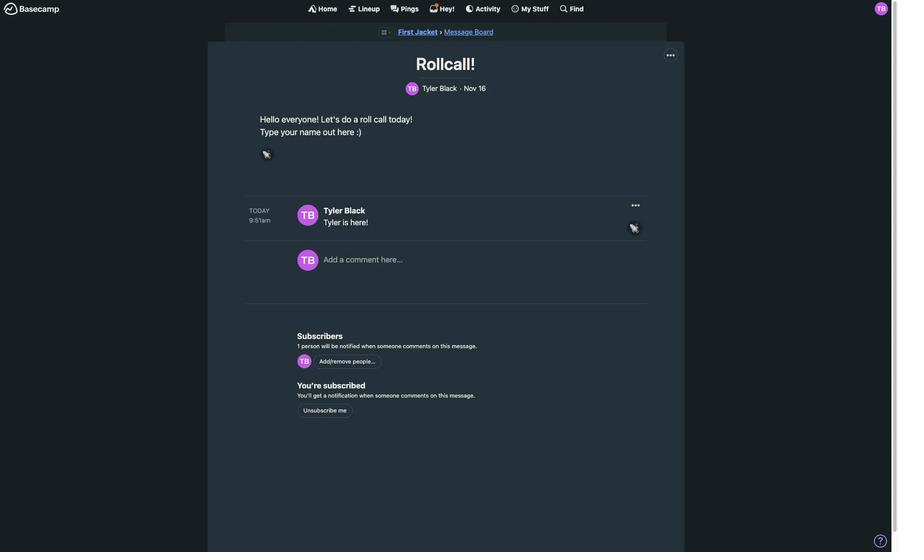 Task type: describe. For each thing, give the bounding box(es) containing it.
activity
[[476, 5, 500, 12]]

find button
[[559, 4, 584, 13]]

tyler black image inside main element
[[875, 2, 888, 15]]

0 vertical spatial tyler black
[[422, 84, 457, 92]]

roll
[[360, 114, 372, 124]]

add/remove people… link
[[313, 355, 382, 369]]

be
[[331, 343, 338, 350]]

on for subscribers
[[432, 343, 439, 350]]

first
[[398, 28, 413, 36]]

today
[[249, 207, 270, 215]]

0 vertical spatial tyler
[[422, 84, 438, 92]]

when for you're
[[359, 393, 374, 400]]

hey!
[[440, 5, 455, 12]]

rollcall!
[[416, 54, 475, 74]]

1 vertical spatial black
[[344, 206, 365, 216]]

16
[[478, 84, 486, 92]]

unsubscribe me
[[303, 408, 347, 415]]

comment
[[346, 255, 379, 265]]

this for subscribers
[[440, 343, 450, 350]]

you'll
[[297, 393, 312, 400]]

me
[[338, 408, 347, 415]]

first jacket
[[398, 28, 438, 36]]

message board link
[[444, 28, 493, 36]]

on for you're
[[430, 393, 437, 400]]

here!
[[350, 218, 368, 227]]

you're subscribed you'll get a notification when someone comments on this message.
[[297, 382, 475, 400]]

do
[[342, 114, 351, 124]]

today 9:51am
[[249, 207, 270, 224]]

9:51am
[[249, 217, 270, 224]]

tyler is here!
[[324, 218, 368, 227]]

lineup
[[358, 5, 380, 12]]

people…
[[353, 358, 375, 365]]

add a comment here… button
[[324, 250, 638, 290]]

›
[[439, 28, 442, 36]]

out
[[323, 127, 335, 137]]

jacket
[[415, 28, 438, 36]]

nov 16 element
[[464, 84, 486, 93]]

1 horizontal spatial tyler black image
[[406, 82, 419, 95]]

you're
[[297, 382, 321, 391]]

1 vertical spatial tyler black image
[[297, 250, 318, 271]]

someone for subscribers
[[377, 343, 401, 350]]

notified
[[340, 343, 360, 350]]

will
[[321, 343, 330, 350]]

type
[[260, 127, 279, 137]]

0 horizontal spatial tyler black
[[324, 206, 365, 216]]

a for everyone!
[[354, 114, 358, 124]]

my stuff button
[[511, 4, 549, 13]]

when for subscribers
[[361, 343, 376, 350]]

pings button
[[390, 4, 419, 13]]



Task type: locate. For each thing, give the bounding box(es) containing it.
someone
[[377, 343, 401, 350], [375, 393, 399, 400]]

lineup link
[[348, 4, 380, 13]]

comments for you're
[[401, 393, 429, 400]]

message
[[444, 28, 473, 36]]

activity link
[[465, 4, 500, 13]]

a right do
[[354, 114, 358, 124]]

when
[[361, 343, 376, 350], [359, 393, 374, 400]]

1 vertical spatial this
[[438, 393, 448, 400]]

subscribed
[[323, 382, 365, 391]]

tyler black image left add
[[297, 250, 318, 271]]

hey! button
[[429, 3, 455, 13]]

when up people…
[[361, 343, 376, 350]]

1 horizontal spatial black
[[440, 84, 457, 92]]

home
[[318, 5, 337, 12]]

black left nov
[[440, 84, 457, 92]]

2 vertical spatial tyler black image
[[297, 355, 311, 369]]

today link
[[249, 206, 288, 216]]

this inside "subscribers 1 person will be notified when someone comments on this message."
[[440, 343, 450, 350]]

your
[[281, 127, 298, 137]]

comments inside you're subscribed you'll get a notification when someone comments on this message.
[[401, 393, 429, 400]]

0 vertical spatial this
[[440, 343, 450, 350]]

today element
[[249, 206, 270, 216]]

this for you're
[[438, 393, 448, 400]]

0 vertical spatial black
[[440, 84, 457, 92]]

a right add
[[340, 255, 344, 265]]

0 horizontal spatial a
[[323, 393, 326, 400]]

find
[[570, 5, 584, 12]]

0 vertical spatial someone
[[377, 343, 401, 350]]

is
[[343, 218, 348, 227]]

0 horizontal spatial black
[[344, 206, 365, 216]]

a inside you're subscribed you'll get a notification when someone comments on this message.
[[323, 393, 326, 400]]

1 horizontal spatial tyler black
[[422, 84, 457, 92]]

switch accounts image
[[4, 2, 60, 16]]

1 horizontal spatial a
[[340, 255, 344, 265]]

2 vertical spatial a
[[323, 393, 326, 400]]

this
[[440, 343, 450, 350], [438, 393, 448, 400]]

tyler down rollcall!
[[422, 84, 438, 92]]

0 vertical spatial comments
[[403, 343, 431, 350]]

0 vertical spatial tyler black image
[[875, 2, 888, 15]]

add/remove
[[319, 358, 351, 365]]

1 vertical spatial on
[[430, 393, 437, 400]]

message. for you're
[[450, 393, 475, 400]]

:)
[[356, 127, 362, 137]]

on inside "subscribers 1 person will be notified when someone comments on this message."
[[432, 343, 439, 350]]

tyler black image
[[406, 82, 419, 95], [297, 250, 318, 271]]

this inside you're subscribed you'll get a notification when someone comments on this message.
[[438, 393, 448, 400]]

pings
[[401, 5, 419, 12]]

add
[[324, 255, 338, 265]]

comments inside "subscribers 1 person will be notified when someone comments on this message."
[[403, 343, 431, 350]]

name
[[300, 127, 321, 137]]

let's
[[321, 114, 340, 124]]

1 vertical spatial tyler black
[[324, 206, 365, 216]]

1 vertical spatial a
[[340, 255, 344, 265]]

when right notification
[[359, 393, 374, 400]]

call
[[374, 114, 387, 124]]

someone down people…
[[375, 393, 399, 400]]

1 vertical spatial comments
[[401, 393, 429, 400]]

0 vertical spatial tyler black image
[[406, 82, 419, 95]]

› message board
[[439, 28, 493, 36]]

2 vertical spatial tyler
[[324, 218, 341, 227]]

tyler
[[422, 84, 438, 92], [324, 206, 343, 216], [324, 218, 341, 227]]

everyone!
[[282, 114, 319, 124]]

0 vertical spatial message.
[[452, 343, 477, 350]]

today!
[[389, 114, 413, 124]]

board
[[475, 28, 493, 36]]

black up here!
[[344, 206, 365, 216]]

someone inside "subscribers 1 person will be notified when someone comments on this message."
[[377, 343, 401, 350]]

someone for you're
[[375, 393, 399, 400]]

comments for subscribers
[[403, 343, 431, 350]]

first jacket link
[[398, 28, 438, 36]]

0 vertical spatial a
[[354, 114, 358, 124]]

message. inside "subscribers 1 person will be notified when someone comments on this message."
[[452, 343, 477, 350]]

notification
[[328, 393, 358, 400]]

get
[[313, 393, 322, 400]]

1
[[297, 343, 300, 350]]

tyler black image up "today!"
[[406, 82, 419, 95]]

a for subscribed
[[323, 393, 326, 400]]

1 vertical spatial tyler black image
[[297, 205, 318, 226]]

a inside 'button'
[[340, 255, 344, 265]]

on inside you're subscribed you'll get a notification when someone comments on this message.
[[430, 393, 437, 400]]

9:51am link
[[249, 216, 288, 225]]

comments
[[403, 343, 431, 350], [401, 393, 429, 400]]

1 vertical spatial message.
[[450, 393, 475, 400]]

a
[[354, 114, 358, 124], [340, 255, 344, 265], [323, 393, 326, 400]]

tyler up tyler is here!
[[324, 206, 343, 216]]

message. inside you're subscribed you'll get a notification when someone comments on this message.
[[450, 393, 475, 400]]

main element
[[0, 0, 891, 17]]

subscribers 1 person will be notified when someone comments on this message.
[[297, 332, 477, 350]]

when inside "subscribers 1 person will be notified when someone comments on this message."
[[361, 343, 376, 350]]

unsubscribe me button
[[297, 404, 353, 419]]

on
[[432, 343, 439, 350], [430, 393, 437, 400]]

here…
[[381, 255, 403, 265]]

1 vertical spatial someone
[[375, 393, 399, 400]]

add a comment here…
[[324, 255, 403, 265]]

unsubscribe
[[303, 408, 337, 415]]

2 horizontal spatial a
[[354, 114, 358, 124]]

someone right notified
[[377, 343, 401, 350]]

my stuff
[[521, 5, 549, 12]]

1 vertical spatial when
[[359, 393, 374, 400]]

when inside you're subscribed you'll get a notification when someone comments on this message.
[[359, 393, 374, 400]]

someone inside you're subscribed you'll get a notification when someone comments on this message.
[[375, 393, 399, 400]]

hello
[[260, 114, 279, 124]]

hello everyone! let's do a roll call today! type your name out here :)
[[260, 114, 413, 137]]

tyler black image
[[875, 2, 888, 15], [297, 205, 318, 226], [297, 355, 311, 369]]

a inside "hello everyone! let's do a roll call today! type your name out here :)"
[[354, 114, 358, 124]]

tyler black up is
[[324, 206, 365, 216]]

tyler left is
[[324, 218, 341, 227]]

here
[[337, 127, 354, 137]]

black
[[440, 84, 457, 92], [344, 206, 365, 216]]

add/remove people…
[[319, 358, 375, 365]]

0 horizontal spatial tyler black image
[[297, 250, 318, 271]]

message.
[[452, 343, 477, 350], [450, 393, 475, 400]]

1 vertical spatial tyler
[[324, 206, 343, 216]]

person
[[301, 343, 320, 350]]

tyler black
[[422, 84, 457, 92], [324, 206, 365, 216]]

0 vertical spatial when
[[361, 343, 376, 350]]

nov 16
[[464, 84, 486, 92]]

stuff
[[533, 5, 549, 12]]

my
[[521, 5, 531, 12]]

9:51am element
[[249, 217, 270, 224]]

home link
[[308, 4, 337, 13]]

nov
[[464, 84, 477, 92]]

a right get
[[323, 393, 326, 400]]

0 vertical spatial on
[[432, 343, 439, 350]]

subscribers
[[297, 332, 343, 341]]

tyler black down rollcall!
[[422, 84, 457, 92]]

message. for subscribers
[[452, 343, 477, 350]]



Task type: vqa. For each thing, say whether or not it's contained in the screenshot.
submit
no



